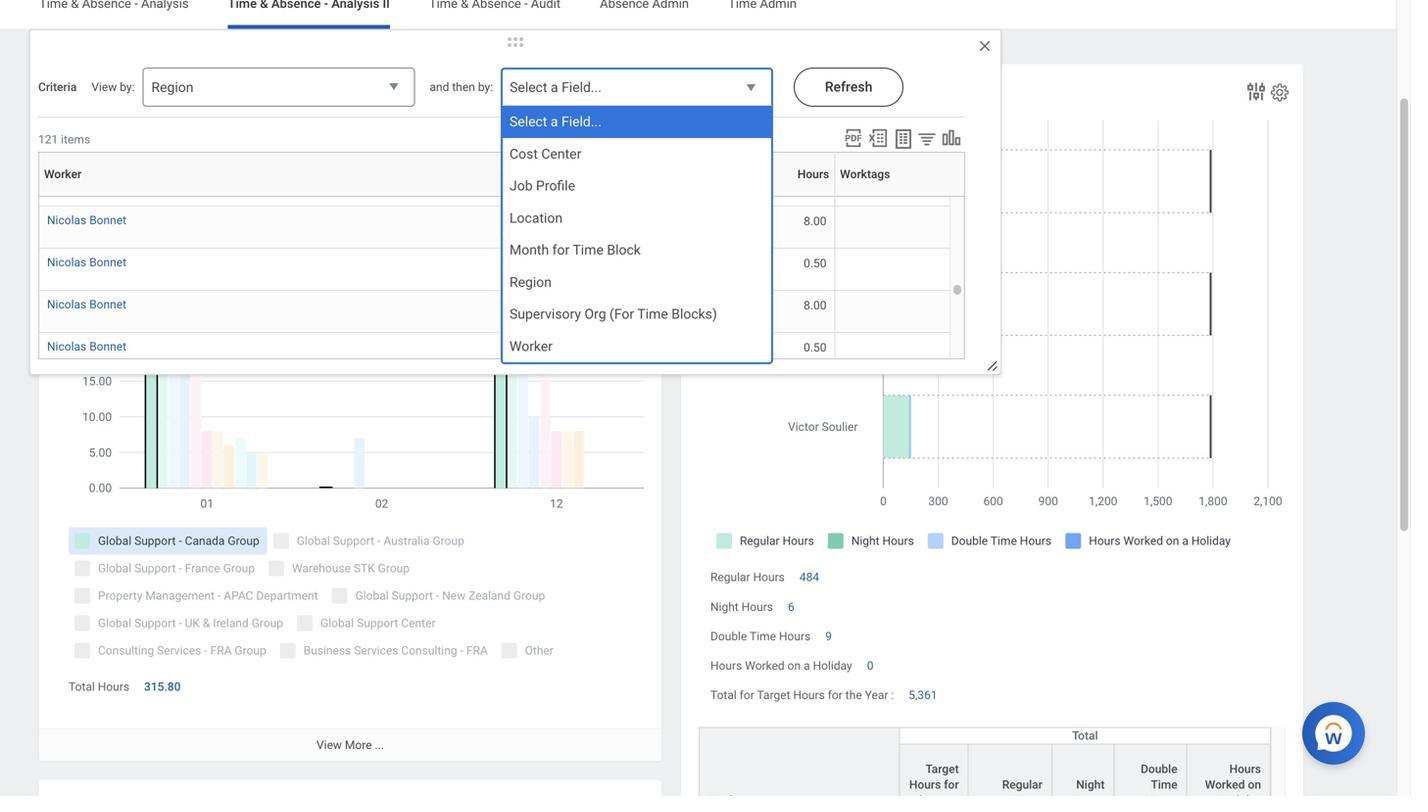 Task type: describe. For each thing, give the bounding box(es) containing it.
nicolas for fourth nicolas bonnet link from the bottom
[[47, 214, 86, 227]]

resize modal image
[[986, 360, 1001, 374]]

supervisory org (for time blocks)
[[510, 306, 717, 322]]

a inside hours worked on a holiday popup button
[[1212, 794, 1219, 797]]

items
[[61, 133, 90, 147]]

9 button
[[825, 629, 835, 645]]

select a field... inside popup button
[[510, 79, 602, 96]]

and
[[430, 80, 449, 94]]

hours inside the regular hours
[[1011, 794, 1043, 797]]

time right (for
[[637, 306, 668, 322]]

region button
[[143, 68, 415, 108]]

3 nicolas bonnet link from the top
[[47, 294, 126, 312]]

select a field... inside list box
[[510, 114, 602, 130]]

view for view more ...
[[317, 739, 342, 752]]

double time hours button
[[1115, 745, 1186, 797]]

regular hours inside regular hours popup button
[[1002, 778, 1043, 797]]

hours worked on a holiday inside popup button
[[1205, 763, 1261, 797]]

view more ...
[[317, 739, 384, 752]]

profile
[[536, 178, 575, 194]]

details view - expand/collapse chart image
[[941, 127, 962, 149]]

month for time block element
[[510, 241, 641, 259]]

supervisory org (for time blocks) element
[[510, 305, 717, 324]]

worker inside list box
[[510, 338, 553, 355]]

worker element
[[510, 337, 553, 356]]

select a field... element
[[510, 113, 602, 131]]

configure and view chart data image
[[1245, 80, 1268, 103]]

0 horizontal spatial target
[[757, 689, 790, 703]]

move modal image
[[496, 30, 535, 54]]

8.00 for 12/11/2022
[[804, 215, 827, 228]]

the inside target hours for the year
[[916, 794, 932, 797]]

6 button
[[788, 600, 797, 615]]

night hours inside popup button
[[1073, 778, 1105, 797]]

select a field... button
[[501, 68, 773, 109]]

regular inside popup button
[[1002, 778, 1043, 792]]

night hours button
[[1052, 745, 1114, 797]]

target inside target hours for the year
[[926, 763, 959, 777]]

supervisory
[[510, 306, 581, 322]]

hours worked on a holiday button
[[1187, 745, 1270, 797]]

holiday inside popup button
[[1222, 794, 1261, 797]]

8.00 for 01/15/2023
[[804, 299, 827, 313]]

field... inside popup button
[[562, 79, 602, 96]]

view for view by:
[[91, 80, 117, 94]]

0 vertical spatial hours worked on a holiday
[[710, 660, 852, 673]]

time left 9
[[750, 630, 776, 644]]

nicolas for 2nd nicolas bonnet link from the bottom of the page
[[47, 298, 86, 312]]

view more ... link
[[39, 729, 661, 761]]

double time hours inside popup button
[[1141, 763, 1178, 797]]

job
[[510, 178, 533, 194]]

1 bonnet from the top
[[89, 214, 126, 227]]

month inside list box
[[510, 242, 549, 258]]

workers
[[802, 83, 867, 104]]

yearly
[[699, 83, 746, 104]]

time inside popup button
[[1151, 778, 1178, 792]]

cost center
[[510, 146, 581, 162]]

date button
[[538, 168, 721, 181]]

list box containing select a field...
[[503, 106, 771, 363]]

0.50 for 01/15/2023
[[804, 341, 827, 355]]

484
[[799, 571, 819, 585]]

0 horizontal spatial worked
[[745, 660, 785, 673]]

:
[[891, 689, 894, 703]]

target hours for the year
[[909, 763, 959, 797]]

0 button
[[867, 659, 877, 674]]

484 button
[[799, 570, 822, 586]]

blocks)
[[672, 306, 717, 322]]

configure yearly hours workers summary image
[[1269, 82, 1291, 103]]

more
[[345, 739, 372, 752]]

summary
[[871, 83, 947, 104]]

0 horizontal spatial year
[[865, 689, 888, 703]]

region element
[[510, 273, 552, 292]]

01/15/2023 for 8.00
[[541, 299, 604, 313]]

12/11/2022 for 8.00
[[541, 215, 604, 228]]

0 horizontal spatial double
[[710, 630, 747, 644]]

a inside select a field... element
[[551, 114, 558, 130]]

trending
[[132, 83, 201, 104]]

select inside list box
[[510, 114, 547, 130]]

0 horizontal spatial on
[[788, 660, 801, 673]]

worker inside button
[[44, 168, 82, 181]]



Task type: vqa. For each thing, say whether or not it's contained in the screenshot.
"View More ..." for My Team's Upcoming Time Off  -  WD
no



Task type: locate. For each thing, give the bounding box(es) containing it.
1 vertical spatial view
[[317, 739, 342, 752]]

1 horizontal spatial view
[[317, 739, 342, 752]]

nicolas bonnet
[[47, 214, 126, 227], [47, 256, 126, 269], [47, 298, 126, 312], [47, 340, 126, 354]]

(for
[[610, 306, 634, 322]]

location
[[510, 210, 563, 226]]

a
[[551, 79, 558, 96], [551, 114, 558, 130], [804, 660, 810, 673], [1212, 794, 1219, 797]]

regular
[[710, 571, 750, 585], [1002, 778, 1043, 792]]

12/11/2022 up region element
[[541, 257, 604, 270]]

0 vertical spatial holiday
[[813, 660, 852, 673]]

time left the block
[[573, 242, 604, 258]]

target hours for the year button
[[900, 745, 968, 797]]

1 horizontal spatial double
[[1141, 763, 1178, 777]]

hours inside button
[[798, 168, 829, 181]]

view printable version (pdf) image
[[843, 127, 864, 149]]

2 nicolas bonnet from the top
[[47, 256, 126, 269]]

by: right criteria
[[120, 80, 135, 94]]

cost
[[510, 146, 538, 162]]

0 vertical spatial year
[[865, 689, 888, 703]]

night hours
[[710, 601, 773, 614], [1073, 778, 1105, 797]]

double
[[710, 630, 747, 644], [1141, 763, 1178, 777]]

1 horizontal spatial night hours
[[1073, 778, 1105, 797]]

1 vertical spatial on
[[1248, 778, 1261, 792]]

year
[[865, 689, 888, 703], [935, 794, 959, 797]]

1 vertical spatial select a field...
[[510, 114, 602, 130]]

hours
[[751, 83, 798, 104], [798, 168, 829, 181], [753, 571, 785, 585], [742, 601, 773, 614], [779, 630, 811, 644], [710, 660, 742, 673], [98, 681, 129, 694], [793, 689, 825, 703], [1229, 763, 1261, 777], [909, 778, 941, 792], [1011, 794, 1043, 797], [1073, 794, 1105, 797], [1146, 794, 1178, 797]]

0.50
[[804, 257, 827, 270], [804, 341, 827, 355]]

3 nicolas bonnet from the top
[[47, 298, 126, 312]]

12/11/2022
[[541, 215, 604, 228], [541, 257, 604, 270]]

nicolas bonnet for third nicolas bonnet link from the bottom of the page
[[47, 256, 126, 269]]

worker
[[44, 168, 82, 181], [510, 338, 553, 355]]

refresh button
[[794, 68, 904, 107]]

total row
[[699, 728, 1271, 797]]

field... up select a field... element
[[562, 79, 602, 96]]

1 horizontal spatial double time hours
[[1141, 763, 1178, 797]]

region left by
[[151, 79, 194, 96]]

total for target hours for the year :
[[710, 689, 894, 703]]

overtime trending by month
[[57, 83, 279, 104]]

year inside target hours for the year
[[935, 794, 959, 797]]

total button
[[900, 729, 1270, 744]]

nicolas for 1st nicolas bonnet link from the bottom
[[47, 340, 86, 354]]

3 nicolas from the top
[[47, 298, 86, 312]]

regular hours
[[710, 571, 785, 585], [1002, 778, 1043, 797]]

1 nicolas bonnet link from the top
[[47, 210, 126, 227]]

worker down supervisory on the left top of page
[[510, 338, 553, 355]]

nicolas bonnet for 1st nicolas bonnet link from the bottom
[[47, 340, 126, 354]]

worked inside popup button
[[1205, 778, 1245, 792]]

0 vertical spatial 8.00
[[804, 215, 827, 228]]

for inside target hours for the year
[[944, 778, 959, 792]]

month up region element
[[510, 242, 549, 258]]

1 vertical spatial field...
[[562, 114, 602, 130]]

1 vertical spatial night
[[1076, 778, 1105, 792]]

total
[[69, 681, 95, 694], [710, 689, 737, 703], [1072, 729, 1098, 743]]

1 vertical spatial regular hours
[[1002, 778, 1043, 797]]

1 horizontal spatial total
[[710, 689, 737, 703]]

select a field... up center
[[510, 114, 602, 130]]

01/15/2023 for 0.50
[[541, 341, 604, 355]]

target down 6
[[757, 689, 790, 703]]

hours inside overtime trending by month element
[[98, 681, 129, 694]]

1 horizontal spatial worker
[[510, 338, 553, 355]]

night inside night hours
[[1076, 778, 1105, 792]]

night hours left 6
[[710, 601, 773, 614]]

1 horizontal spatial on
[[1248, 778, 1261, 792]]

worked right 'double time hours' popup button
[[1205, 778, 1245, 792]]

0 horizontal spatial night hours
[[710, 601, 773, 614]]

1 vertical spatial double
[[1141, 763, 1178, 777]]

view right criteria
[[91, 80, 117, 94]]

select a field... up select a field... element
[[510, 79, 602, 96]]

1 vertical spatial 8.00
[[804, 299, 827, 313]]

9
[[825, 630, 832, 644]]

1 select from the top
[[510, 79, 547, 96]]

315.80 button
[[144, 680, 184, 695]]

2 select a field... from the top
[[510, 114, 602, 130]]

hours worked on a holiday
[[710, 660, 852, 673], [1205, 763, 1261, 797]]

1 vertical spatial region
[[510, 274, 552, 290]]

export to worksheets image
[[892, 127, 915, 151]]

row containing target hours for the year
[[699, 744, 1271, 797]]

a up center
[[551, 114, 558, 130]]

worker down 121 items
[[44, 168, 82, 181]]

0 horizontal spatial double time hours
[[710, 630, 811, 644]]

target left regular hours popup button
[[926, 763, 959, 777]]

0 horizontal spatial by:
[[120, 80, 135, 94]]

holiday right 'double time hours' popup button
[[1222, 794, 1261, 797]]

1 vertical spatial target
[[926, 763, 959, 777]]

select a field...
[[510, 79, 602, 96], [510, 114, 602, 130]]

export to excel image
[[867, 127, 889, 149]]

1 vertical spatial regular
[[1002, 778, 1043, 792]]

nicolas bonnet for 2nd nicolas bonnet link from the bottom of the page
[[47, 298, 126, 312]]

center
[[541, 146, 581, 162]]

0 vertical spatial region
[[151, 79, 194, 96]]

then
[[452, 80, 475, 94]]

total for total for target hours for the year :
[[710, 689, 737, 703]]

0 vertical spatial night hours
[[710, 601, 773, 614]]

by:
[[120, 80, 135, 94], [478, 80, 493, 94]]

year left :
[[865, 689, 888, 703]]

time left hours worked on a holiday popup button
[[1151, 778, 1178, 792]]

1 vertical spatial hours worked on a holiday
[[1205, 763, 1261, 797]]

0 horizontal spatial holiday
[[813, 660, 852, 673]]

yearly hours workers summary element
[[681, 64, 1303, 797]]

1 vertical spatial select
[[510, 114, 547, 130]]

double time hours left hours worked on a holiday popup button
[[1141, 763, 1178, 797]]

holiday down 9 button
[[813, 660, 852, 673]]

0 horizontal spatial total
[[69, 681, 95, 694]]

1 horizontal spatial hours worked on a holiday
[[1205, 763, 1261, 797]]

job profile
[[510, 178, 575, 194]]

0 vertical spatial 0.50
[[804, 257, 827, 270]]

and then by:
[[430, 80, 493, 94]]

0 vertical spatial worker
[[44, 168, 82, 181]]

12/11/2022 for 0.50
[[541, 257, 604, 270]]

1 vertical spatial month
[[510, 242, 549, 258]]

nicolas for third nicolas bonnet link from the bottom of the page
[[47, 256, 86, 269]]

1 12/11/2022 from the top
[[541, 215, 604, 228]]

target
[[757, 689, 790, 703], [926, 763, 959, 777]]

month right by
[[229, 83, 279, 104]]

yearly hours workers summary
[[699, 83, 947, 104]]

1 01/15/2023 from the top
[[541, 299, 604, 313]]

1 horizontal spatial worked
[[1205, 778, 1245, 792]]

...
[[375, 739, 384, 752]]

regular hours left night hours popup button at the bottom of page
[[1002, 778, 1043, 797]]

0 vertical spatial regular hours
[[710, 571, 785, 585]]

1 horizontal spatial target
[[926, 763, 959, 777]]

1 vertical spatial 12/11/2022
[[541, 257, 604, 270]]

region inside dropdown button
[[151, 79, 194, 96]]

night down 'total' popup button
[[1076, 778, 1105, 792]]

double inside popup button
[[1141, 763, 1178, 777]]

4 nicolas from the top
[[47, 340, 86, 354]]

0 vertical spatial the
[[846, 689, 862, 703]]

view
[[91, 80, 117, 94], [317, 739, 342, 752]]

0 horizontal spatial worker
[[44, 168, 82, 181]]

double up total for target hours for the year :
[[710, 630, 747, 644]]

hours inside target hours for the year
[[909, 778, 941, 792]]

1 horizontal spatial year
[[935, 794, 959, 797]]

tab list
[[20, 0, 1377, 29]]

location element
[[510, 209, 563, 227]]

0
[[867, 660, 874, 673]]

field... inside list box
[[562, 114, 602, 130]]

1 by: from the left
[[120, 80, 135, 94]]

list box
[[503, 106, 771, 363]]

double time hours
[[710, 630, 811, 644], [1141, 763, 1178, 797]]

0 horizontal spatial region
[[151, 79, 194, 96]]

1 nicolas bonnet from the top
[[47, 214, 126, 227]]

select to filter grid data image
[[916, 128, 938, 149]]

row
[[699, 744, 1271, 797]]

121
[[38, 133, 58, 147]]

hours worked on a holiday right 'double time hours' popup button
[[1205, 763, 1261, 797]]

0 vertical spatial night
[[710, 601, 739, 614]]

1 vertical spatial worked
[[1205, 778, 1245, 792]]

night left 6
[[710, 601, 739, 614]]

0 vertical spatial regular
[[710, 571, 750, 585]]

0 vertical spatial 12/11/2022
[[541, 215, 604, 228]]

1 horizontal spatial by:
[[478, 80, 493, 94]]

1 horizontal spatial regular
[[1002, 778, 1043, 792]]

close image
[[977, 38, 993, 54]]

1 vertical spatial 0.50
[[804, 341, 827, 355]]

cost center element
[[510, 145, 581, 163]]

worktags
[[840, 168, 890, 181]]

a right 'double time hours' popup button
[[1212, 794, 1219, 797]]

total for total hours
[[69, 681, 95, 694]]

worked
[[745, 660, 785, 673], [1205, 778, 1245, 792]]

1 vertical spatial holiday
[[1222, 794, 1261, 797]]

nicolas bonnet link
[[47, 210, 126, 227], [47, 252, 126, 269], [47, 294, 126, 312], [47, 336, 126, 354]]

0 vertical spatial worked
[[745, 660, 785, 673]]

month
[[229, 83, 279, 104], [510, 242, 549, 258]]

1 8.00 from the top
[[804, 215, 827, 228]]

0 horizontal spatial the
[[846, 689, 862, 703]]

1 horizontal spatial night
[[1076, 778, 1105, 792]]

a up total for target hours for the year :
[[804, 660, 810, 673]]

hours button
[[731, 152, 842, 196]]

2 nicolas bonnet link from the top
[[47, 252, 126, 269]]

01/15/2023
[[541, 299, 604, 313], [541, 341, 604, 355]]

region up supervisory on the left top of page
[[510, 274, 552, 290]]

1 vertical spatial the
[[916, 794, 932, 797]]

by: right then
[[478, 80, 493, 94]]

regular left night hours popup button at the bottom of page
[[1002, 778, 1043, 792]]

1 vertical spatial night hours
[[1073, 778, 1105, 797]]

double time hours down 6
[[710, 630, 811, 644]]

0 vertical spatial view
[[91, 80, 117, 94]]

criteria
[[38, 80, 77, 94]]

total hours
[[69, 681, 129, 694]]

bonnet
[[89, 214, 126, 227], [89, 256, 126, 269], [89, 298, 126, 312], [89, 340, 126, 354]]

2 01/15/2023 from the top
[[541, 341, 604, 355]]

total inside popup button
[[1072, 729, 1098, 743]]

8.00
[[804, 215, 827, 228], [804, 299, 827, 313]]

0 vertical spatial select
[[510, 79, 547, 96]]

0 horizontal spatial regular
[[710, 571, 750, 585]]

refresh
[[825, 79, 873, 95]]

on
[[788, 660, 801, 673], [1248, 778, 1261, 792]]

select up cost at the left top
[[510, 114, 547, 130]]

2 horizontal spatial total
[[1072, 729, 1098, 743]]

01/15/2023 down org
[[541, 341, 604, 355]]

regular hours left the 484
[[710, 571, 785, 585]]

1 horizontal spatial regular hours
[[1002, 778, 1043, 797]]

by
[[205, 83, 224, 104]]

field...
[[562, 79, 602, 96], [562, 114, 602, 130]]

toolbar
[[837, 127, 965, 152]]

month for time block
[[510, 242, 641, 258]]

2 bonnet from the top
[[89, 256, 126, 269]]

worker button
[[44, 152, 540, 196]]

the left regular hours popup button
[[916, 794, 932, 797]]

0 horizontal spatial night
[[710, 601, 739, 614]]

the
[[846, 689, 862, 703], [916, 794, 932, 797]]

1 horizontal spatial month
[[510, 242, 549, 258]]

a up select a field... element
[[551, 79, 558, 96]]

date
[[538, 168, 562, 181]]

0 horizontal spatial regular hours
[[710, 571, 785, 585]]

1 vertical spatial year
[[935, 794, 959, 797]]

5,361 button
[[909, 688, 940, 704]]

1 vertical spatial 01/15/2023
[[541, 341, 604, 355]]

on inside popup button
[[1248, 778, 1261, 792]]

job profile element
[[510, 177, 575, 195]]

year left regular hours popup button
[[935, 794, 959, 797]]

1 vertical spatial worker
[[510, 338, 553, 355]]

worked up total for target hours for the year :
[[745, 660, 785, 673]]

0 horizontal spatial view
[[91, 80, 117, 94]]

double left hours worked on a holiday popup button
[[1141, 763, 1178, 777]]

0 vertical spatial target
[[757, 689, 790, 703]]

4 nicolas bonnet link from the top
[[47, 336, 126, 354]]

select
[[510, 79, 547, 96], [510, 114, 547, 130]]

1 vertical spatial double time hours
[[1141, 763, 1178, 797]]

field... up center
[[562, 114, 602, 130]]

2 by: from the left
[[478, 80, 493, 94]]

121 items
[[38, 133, 90, 147]]

view inside overtime trending by month element
[[317, 739, 342, 752]]

4 bonnet from the top
[[89, 340, 126, 354]]

block
[[607, 242, 641, 258]]

0 vertical spatial double
[[710, 630, 747, 644]]

0 vertical spatial double time hours
[[710, 630, 811, 644]]

org
[[585, 306, 606, 322]]

view by:
[[91, 80, 135, 94]]

the left :
[[846, 689, 862, 703]]

2 nicolas from the top
[[47, 256, 86, 269]]

overtime trending by month element
[[39, 64, 661, 761]]

overtime
[[57, 83, 128, 104]]

1 horizontal spatial holiday
[[1222, 794, 1261, 797]]

region
[[151, 79, 194, 96], [510, 274, 552, 290]]

for
[[552, 242, 570, 258], [740, 689, 754, 703], [828, 689, 843, 703], [944, 778, 959, 792]]

315.80
[[144, 681, 181, 694]]

2 12/11/2022 from the top
[[541, 257, 604, 270]]

2 0.50 from the top
[[804, 341, 827, 355]]

hours inside popup button
[[1146, 794, 1178, 797]]

select inside popup button
[[510, 79, 547, 96]]

6
[[788, 601, 794, 614]]

01/15/2023 down region element
[[541, 299, 604, 313]]

0 vertical spatial 01/15/2023
[[541, 299, 604, 313]]

1 select a field... from the top
[[510, 79, 602, 96]]

1 nicolas from the top
[[47, 214, 86, 227]]

0 vertical spatial on
[[788, 660, 801, 673]]

0.50 for 12/11/2022
[[804, 257, 827, 270]]

worktags button
[[840, 168, 944, 181]]

0 horizontal spatial hours worked on a holiday
[[710, 660, 852, 673]]

1 0.50 from the top
[[804, 257, 827, 270]]

1 horizontal spatial the
[[916, 794, 932, 797]]

time
[[573, 242, 604, 258], [637, 306, 668, 322], [750, 630, 776, 644], [1151, 778, 1178, 792]]

hours worked on a holiday up total for target hours for the year :
[[710, 660, 852, 673]]

region inside list box
[[510, 274, 552, 290]]

0 horizontal spatial month
[[229, 83, 279, 104]]

total inside overtime trending by month element
[[69, 681, 95, 694]]

night
[[710, 601, 739, 614], [1076, 778, 1105, 792]]

1 horizontal spatial region
[[510, 274, 552, 290]]

12/11/2022 up month for time block
[[541, 215, 604, 228]]

nicolas
[[47, 214, 86, 227], [47, 256, 86, 269], [47, 298, 86, 312], [47, 340, 86, 354]]

2 select from the top
[[510, 114, 547, 130]]

3 bonnet from the top
[[89, 298, 126, 312]]

nicolas bonnet for fourth nicolas bonnet link from the bottom
[[47, 214, 126, 227]]

regular left the 484
[[710, 571, 750, 585]]

a inside select a field... popup button
[[551, 79, 558, 96]]

5,361
[[909, 689, 937, 703]]

regular hours button
[[969, 745, 1051, 797]]

night hours down 'total' popup button
[[1073, 778, 1105, 797]]

4 nicolas bonnet from the top
[[47, 340, 126, 354]]

view left more
[[317, 739, 342, 752]]

0 vertical spatial month
[[229, 83, 279, 104]]

0 vertical spatial field...
[[562, 79, 602, 96]]

holiday
[[813, 660, 852, 673], [1222, 794, 1261, 797]]

select up select a field... element
[[510, 79, 547, 96]]

0 vertical spatial select a field...
[[510, 79, 602, 96]]

2 8.00 from the top
[[804, 299, 827, 313]]



